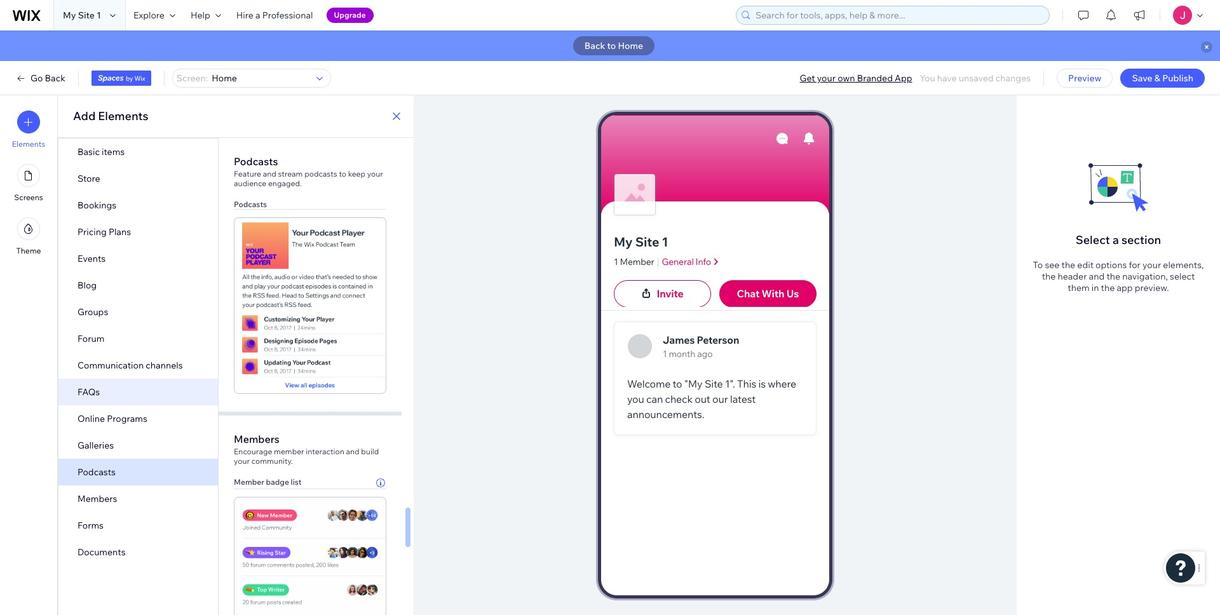 Task type: vqa. For each thing, say whether or not it's contained in the screenshot.
the rightmost Members
yes



Task type: describe. For each thing, give the bounding box(es) containing it.
out
[[695, 393, 711, 406]]

you have unsaved changes
[[921, 72, 1032, 84]]

1 for my site 1 1 member | general info
[[662, 234, 669, 250]]

save
[[1133, 72, 1153, 84]]

community.
[[252, 457, 293, 466]]

basic items
[[78, 146, 125, 158]]

welcome
[[628, 378, 671, 391]]

save & publish button
[[1121, 69, 1206, 88]]

add
[[73, 109, 96, 123]]

app
[[895, 72, 913, 84]]

back to home
[[585, 40, 644, 52]]

"my
[[685, 378, 703, 391]]

branded
[[858, 72, 893, 84]]

online
[[78, 413, 105, 425]]

pricing plans
[[78, 226, 131, 238]]

elements,
[[1164, 259, 1205, 271]]

faqs
[[78, 387, 100, 398]]

announcements
[[755, 297, 824, 309]]

ago
[[698, 348, 713, 360]]

see
[[1046, 259, 1060, 271]]

header
[[793, 118, 824, 129]]

my for my site 1
[[63, 10, 76, 21]]

programs
[[107, 413, 147, 425]]

1 for james peterson 1 month ago
[[663, 348, 667, 360]]

you
[[628, 393, 645, 406]]

encourage
[[234, 447, 272, 457]]

to for back
[[608, 40, 616, 52]]

my for my site 1 1 member | general info
[[614, 234, 633, 250]]

1 vertical spatial member
[[234, 478, 264, 487]]

menu containing elements
[[0, 103, 57, 263]]

back inside button
[[585, 40, 606, 52]]

your inside podcasts feature and stream podcasts to keep your audience engaged.
[[367, 169, 383, 178]]

members encourage member interaction and build your community.
[[234, 433, 379, 466]]

get
[[800, 72, 816, 84]]

james peterson 1 month ago
[[663, 334, 740, 360]]

hire a professional link
[[229, 0, 321, 31]]

bookings
[[78, 200, 117, 211]]

basic
[[78, 146, 100, 158]]

go back button
[[15, 72, 65, 84]]

latest
[[731, 393, 756, 406]]

keep
[[348, 169, 366, 178]]

my site 1
[[63, 10, 101, 21]]

audience
[[234, 178, 267, 188]]

upgrade button
[[327, 8, 374, 23]]

list
[[291, 478, 302, 487]]

build
[[361, 447, 379, 457]]

and inside podcasts feature and stream podcasts to keep your audience engaged.
[[263, 169, 276, 178]]

engaged.
[[268, 178, 302, 188]]

a for section
[[1113, 233, 1120, 247]]

1 horizontal spatial elements
[[98, 109, 149, 123]]

explore
[[133, 10, 165, 21]]

your inside members encourage member interaction and build your community.
[[234, 457, 250, 466]]

preview.
[[1136, 282, 1170, 294]]

screen:
[[177, 72, 208, 84]]

blog
[[78, 280, 97, 291]]

1 left |
[[614, 256, 618, 268]]

to for welcome
[[673, 378, 683, 391]]

section
[[1122, 233, 1162, 247]]

1 vertical spatial podcasts
[[234, 199, 267, 209]]

2 vertical spatial podcasts
[[78, 467, 116, 478]]

hire
[[236, 10, 254, 21]]

have
[[938, 72, 957, 84]]

navigation,
[[1123, 271, 1169, 282]]

them
[[1069, 282, 1090, 294]]

to inside podcasts feature and stream podcasts to keep your audience engaged.
[[339, 169, 347, 178]]

publish
[[1163, 72, 1194, 84]]

and inside to see the edit options for your elements, the header and the navigation, select them in the app preview.
[[1090, 271, 1105, 282]]

my site 1 1 member | general info
[[614, 234, 712, 268]]

podcasts
[[305, 169, 338, 178]]

1 member button
[[614, 256, 655, 268]]

galleries
[[78, 440, 114, 452]]

invite
[[657, 288, 684, 300]]

options
[[1096, 259, 1128, 271]]

members for members
[[78, 493, 117, 505]]



Task type: locate. For each thing, give the bounding box(es) containing it.
1 vertical spatial to
[[339, 169, 347, 178]]

elements up screens button
[[12, 139, 45, 149]]

my site 1 button
[[614, 233, 817, 251]]

0 vertical spatial member
[[620, 256, 655, 268]]

0 vertical spatial podcasts
[[234, 155, 278, 168]]

to left keep
[[339, 169, 347, 178]]

site inside welcome to "my site 1". this is where you can check out our latest announcements.
[[705, 378, 723, 391]]

your right get
[[818, 72, 836, 84]]

0 horizontal spatial my
[[63, 10, 76, 21]]

get your own branded app
[[800, 72, 913, 84]]

1 left month
[[663, 348, 667, 360]]

add elements
[[73, 109, 149, 123]]

chat
[[737, 288, 760, 300]]

chat with us
[[737, 288, 800, 300]]

0 horizontal spatial site
[[78, 10, 95, 21]]

member badge list
[[234, 478, 302, 487]]

james
[[663, 334, 695, 347]]

2 horizontal spatial site
[[705, 378, 723, 391]]

back left the home
[[585, 40, 606, 52]]

1 horizontal spatial and
[[346, 447, 360, 457]]

0 horizontal spatial elements
[[12, 139, 45, 149]]

&
[[1155, 72, 1161, 84]]

menu
[[0, 103, 57, 263]]

a right hire
[[256, 10, 260, 21]]

a for professional
[[256, 10, 260, 21]]

plans
[[109, 226, 131, 238]]

0 horizontal spatial back
[[45, 72, 65, 84]]

and inside members encourage member interaction and build your community.
[[346, 447, 360, 457]]

is
[[759, 378, 766, 391]]

podcasts down audience
[[234, 199, 267, 209]]

site left 1".
[[705, 378, 723, 391]]

elements up items
[[98, 109, 149, 123]]

podcasts inside podcasts feature and stream podcasts to keep your audience engaged.
[[234, 155, 278, 168]]

podcasts up feature
[[234, 155, 278, 168]]

2 vertical spatial site
[[705, 378, 723, 391]]

this
[[738, 378, 757, 391]]

members inside menu bar
[[78, 493, 117, 505]]

member inside my site 1 1 member | general info
[[620, 256, 655, 268]]

save & publish
[[1133, 72, 1194, 84]]

app
[[1118, 282, 1134, 294]]

communication channels
[[78, 360, 183, 371]]

1
[[97, 10, 101, 21], [662, 234, 669, 250], [614, 256, 618, 268], [663, 348, 667, 360]]

peterson
[[697, 334, 740, 347]]

1 horizontal spatial site
[[636, 234, 660, 250]]

0 vertical spatial a
[[256, 10, 260, 21]]

get your own branded app button
[[800, 72, 913, 84]]

forum
[[78, 333, 104, 345]]

0 horizontal spatial members
[[78, 493, 117, 505]]

0 vertical spatial back
[[585, 40, 606, 52]]

and
[[263, 169, 276, 178], [1090, 271, 1105, 282], [346, 447, 360, 457]]

to inside welcome to "my site 1". this is where you can check out our latest announcements.
[[673, 378, 683, 391]]

events
[[78, 253, 106, 265]]

our
[[713, 393, 728, 406]]

|
[[657, 256, 660, 268]]

screens
[[14, 193, 43, 202]]

1 horizontal spatial member
[[620, 256, 655, 268]]

menu bar
[[59, 139, 218, 566]]

preview
[[1069, 72, 1102, 84]]

items
[[102, 146, 125, 158]]

home
[[618, 40, 644, 52]]

help button
[[183, 0, 229, 31]]

0 vertical spatial my
[[63, 10, 76, 21]]

info
[[696, 256, 712, 268]]

groups
[[78, 307, 108, 318]]

site up |
[[636, 234, 660, 250]]

pricing
[[78, 226, 107, 238]]

your right keep
[[367, 169, 383, 178]]

upgrade
[[334, 10, 366, 20]]

members inside members encourage member interaction and build your community.
[[234, 433, 280, 446]]

0 horizontal spatial and
[[263, 169, 276, 178]]

general
[[662, 256, 694, 268]]

members up the encourage at the left bottom of page
[[234, 433, 280, 446]]

1 vertical spatial back
[[45, 72, 65, 84]]

2 vertical spatial and
[[346, 447, 360, 457]]

back to home alert
[[0, 31, 1221, 61]]

unsaved
[[959, 72, 994, 84]]

theme button
[[16, 217, 41, 256]]

site for my site 1 1 member | general info
[[636, 234, 660, 250]]

1 vertical spatial members
[[78, 493, 117, 505]]

online programs
[[78, 413, 147, 425]]

0 vertical spatial elements
[[98, 109, 149, 123]]

my
[[63, 10, 76, 21], [614, 234, 633, 250]]

help
[[191, 10, 210, 21]]

own
[[838, 72, 856, 84]]

a
[[256, 10, 260, 21], [1113, 233, 1120, 247]]

1 horizontal spatial to
[[608, 40, 616, 52]]

for
[[1130, 259, 1141, 271]]

0 vertical spatial and
[[263, 169, 276, 178]]

a right select
[[1113, 233, 1120, 247]]

my inside my site 1 1 member | general info
[[614, 234, 633, 250]]

1 horizontal spatial a
[[1113, 233, 1120, 247]]

0 horizontal spatial member
[[234, 478, 264, 487]]

None field
[[208, 69, 313, 87]]

1 vertical spatial site
[[636, 234, 660, 250]]

to up the check
[[673, 378, 683, 391]]

1 horizontal spatial my
[[614, 234, 633, 250]]

your inside to see the edit options for your elements, the header and the navigation, select them in the app preview.
[[1143, 259, 1162, 271]]

to inside button
[[608, 40, 616, 52]]

site left explore
[[78, 10, 95, 21]]

to
[[1034, 259, 1044, 271]]

screens button
[[14, 164, 43, 202]]

can
[[647, 393, 663, 406]]

0 vertical spatial site
[[78, 10, 95, 21]]

documents
[[78, 547, 126, 558]]

hire a professional
[[236, 10, 313, 21]]

1 vertical spatial a
[[1113, 233, 1120, 247]]

month
[[669, 348, 696, 360]]

store
[[78, 173, 100, 184]]

menu bar containing basic items
[[59, 139, 218, 566]]

1 horizontal spatial back
[[585, 40, 606, 52]]

podcasts down galleries at the bottom of page
[[78, 467, 116, 478]]

1 vertical spatial and
[[1090, 271, 1105, 282]]

where
[[768, 378, 797, 391]]

changes
[[996, 72, 1032, 84]]

1 for my site 1
[[97, 10, 101, 21]]

0 horizontal spatial to
[[339, 169, 347, 178]]

site
[[78, 10, 95, 21], [636, 234, 660, 250], [705, 378, 723, 391]]

members for members encourage member interaction and build your community.
[[234, 433, 280, 446]]

check
[[666, 393, 693, 406]]

your left community.
[[234, 457, 250, 466]]

forms
[[78, 520, 104, 532]]

1 horizontal spatial members
[[234, 433, 280, 446]]

go back
[[31, 72, 65, 84]]

2 horizontal spatial to
[[673, 378, 683, 391]]

1 left explore
[[97, 10, 101, 21]]

1 vertical spatial elements
[[12, 139, 45, 149]]

elements
[[98, 109, 149, 123], [12, 139, 45, 149]]

1 vertical spatial my
[[614, 234, 633, 250]]

chat with us button
[[720, 280, 817, 308]]

to left the home
[[608, 40, 616, 52]]

site inside my site 1 1 member | general info
[[636, 234, 660, 250]]

2 vertical spatial to
[[673, 378, 683, 391]]

2 horizontal spatial and
[[1090, 271, 1105, 282]]

Search for tools, apps, help & more... field
[[752, 6, 1046, 24]]

stream
[[278, 169, 303, 178]]

select
[[1076, 233, 1111, 247]]

select
[[1171, 271, 1196, 282]]

1 up general
[[662, 234, 669, 250]]

channels
[[146, 360, 183, 371]]

select a section
[[1076, 233, 1162, 247]]

theme
[[16, 246, 41, 256]]

elements inside menu
[[12, 139, 45, 149]]

0 horizontal spatial a
[[256, 10, 260, 21]]

0 vertical spatial members
[[234, 433, 280, 446]]

member
[[274, 447, 304, 457]]

with
[[762, 288, 785, 300]]

member left badge in the left bottom of the page
[[234, 478, 264, 487]]

back right "go"
[[45, 72, 65, 84]]

1 inside james peterson 1 month ago
[[663, 348, 667, 360]]

you
[[921, 72, 936, 84]]

feature
[[234, 169, 261, 178]]

preview button
[[1058, 69, 1114, 88]]

site for my site 1
[[78, 10, 95, 21]]

go
[[31, 72, 43, 84]]

members up forms on the left bottom
[[78, 493, 117, 505]]

1".
[[726, 378, 736, 391]]

your right for
[[1143, 259, 1162, 271]]

to
[[608, 40, 616, 52], [339, 169, 347, 178], [673, 378, 683, 391]]

interaction
[[306, 447, 345, 457]]

0 vertical spatial to
[[608, 40, 616, 52]]

member left |
[[620, 256, 655, 268]]



